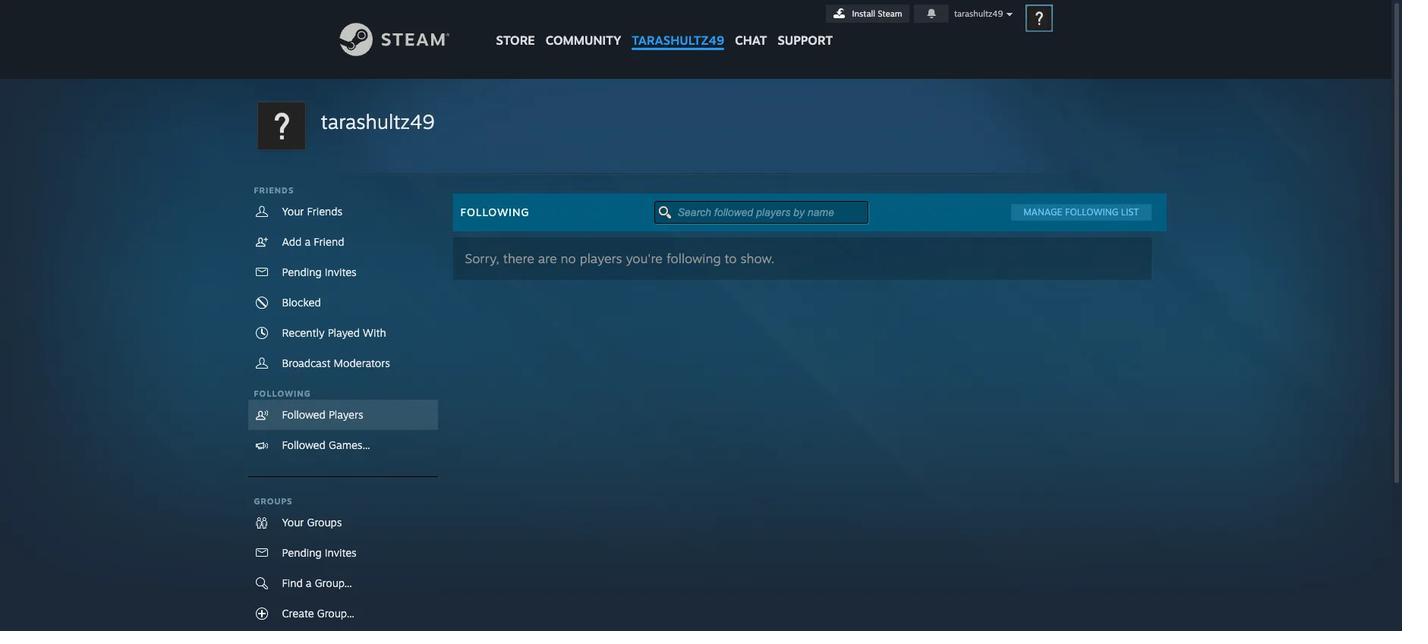 Task type: locate. For each thing, give the bounding box(es) containing it.
1 vertical spatial your
[[282, 516, 304, 529]]

invites down your groups link
[[325, 547, 357, 560]]

broadcast moderators
[[282, 357, 390, 370]]

pending invites link
[[248, 257, 438, 288], [248, 538, 438, 569]]

0 horizontal spatial following
[[254, 389, 311, 399]]

there
[[503, 251, 534, 267]]

2 vertical spatial tarashultz49
[[321, 109, 435, 134]]

add
[[282, 235, 302, 248]]

following
[[1066, 207, 1119, 218], [667, 251, 721, 267]]

following
[[461, 206, 530, 219], [254, 389, 311, 399]]

tarashultz49 link
[[627, 0, 730, 55], [321, 108, 435, 136]]

1 vertical spatial groups
[[307, 516, 342, 529]]

your groups link
[[248, 508, 438, 538]]

following up the sorry,
[[461, 206, 530, 219]]

invites
[[325, 266, 357, 279], [325, 547, 357, 560]]

invites down add a friend link
[[325, 266, 357, 279]]

your friends
[[282, 205, 343, 218]]

0 vertical spatial friends
[[254, 185, 294, 196]]

followed for followed players
[[282, 409, 326, 421]]

tarashultz49 for left tarashultz49 link
[[321, 109, 435, 134]]

1 vertical spatial pending invites
[[282, 547, 357, 560]]

recently played with link
[[248, 318, 438, 349]]

followed for followed games...
[[282, 439, 326, 452]]

a for find
[[306, 577, 312, 590]]

0 vertical spatial pending invites
[[282, 266, 357, 279]]

1 vertical spatial following
[[667, 251, 721, 267]]

1 horizontal spatial following
[[1066, 207, 1119, 218]]

0 vertical spatial followed
[[282, 409, 326, 421]]

1 horizontal spatial friends
[[307, 205, 343, 218]]

1 horizontal spatial tarashultz49
[[632, 33, 725, 48]]

sorry, there are no players you're following to show.
[[465, 251, 775, 267]]

pending for second "pending invites" link from the bottom
[[282, 266, 322, 279]]

pending invites down add a friend
[[282, 266, 357, 279]]

1 followed from the top
[[282, 409, 326, 421]]

install steam
[[853, 8, 903, 19]]

pending
[[282, 266, 322, 279], [282, 547, 322, 560]]

are
[[538, 251, 557, 267]]

0 horizontal spatial following
[[667, 251, 721, 267]]

to
[[725, 251, 737, 267]]

support
[[778, 33, 833, 48]]

a right find
[[306, 577, 312, 590]]

1 vertical spatial a
[[306, 577, 312, 590]]

1 your from the top
[[282, 205, 304, 218]]

0 vertical spatial tarashultz49 link
[[627, 0, 730, 55]]

your up find
[[282, 516, 304, 529]]

0 vertical spatial invites
[[325, 266, 357, 279]]

2 horizontal spatial tarashultz49
[[955, 8, 1003, 19]]

pending invites up find a group...
[[282, 547, 357, 560]]

add a friend link
[[248, 227, 438, 257]]

0 vertical spatial pending
[[282, 266, 322, 279]]

groups up the your groups
[[254, 497, 293, 507]]

groups
[[254, 497, 293, 507], [307, 516, 342, 529]]

following left to
[[667, 251, 721, 267]]

recently played with
[[282, 327, 386, 339]]

pending invites
[[282, 266, 357, 279], [282, 547, 357, 560]]

1 vertical spatial group...
[[317, 608, 355, 620]]

2 followed from the top
[[282, 439, 326, 452]]

followed up 'followed games...'
[[282, 409, 326, 421]]

invites for second "pending invites" link from the bottom
[[325, 266, 357, 279]]

1 horizontal spatial groups
[[307, 516, 342, 529]]

a
[[305, 235, 311, 248], [306, 577, 312, 590]]

followed down followed players at left bottom
[[282, 439, 326, 452]]

0 vertical spatial following
[[1066, 207, 1119, 218]]

create group...
[[282, 608, 355, 620]]

2 invites from the top
[[325, 547, 357, 560]]

pending invites link down friend
[[248, 257, 438, 288]]

sorry,
[[465, 251, 500, 267]]

1 pending from the top
[[282, 266, 322, 279]]

friends up friend
[[307, 205, 343, 218]]

chat link
[[730, 0, 773, 52]]

group... down find a group... link
[[317, 608, 355, 620]]

your groups
[[282, 516, 342, 529]]

0 vertical spatial a
[[305, 235, 311, 248]]

tarashultz49
[[955, 8, 1003, 19], [632, 33, 725, 48], [321, 109, 435, 134]]

recently
[[282, 327, 325, 339]]

community link
[[541, 0, 627, 55]]

pending up blocked
[[282, 266, 322, 279]]

install
[[853, 8, 876, 19]]

1 vertical spatial invites
[[325, 547, 357, 560]]

group... inside find a group... link
[[315, 577, 352, 590]]

1 vertical spatial followed
[[282, 439, 326, 452]]

1 vertical spatial tarashultz49
[[632, 33, 725, 48]]

1 vertical spatial following
[[254, 389, 311, 399]]

0 vertical spatial pending invites link
[[248, 257, 438, 288]]

your up add
[[282, 205, 304, 218]]

1 pending invites link from the top
[[248, 257, 438, 288]]

groups up find a group...
[[307, 516, 342, 529]]

show.
[[741, 251, 775, 267]]

0 horizontal spatial tarashultz49
[[321, 109, 435, 134]]

followed
[[282, 409, 326, 421], [282, 439, 326, 452]]

0 vertical spatial your
[[282, 205, 304, 218]]

2 your from the top
[[282, 516, 304, 529]]

no
[[561, 251, 576, 267]]

friends up the your friends
[[254, 185, 294, 196]]

1 horizontal spatial following
[[461, 206, 530, 219]]

find a group... link
[[248, 569, 438, 599]]

1 vertical spatial pending invites link
[[248, 538, 438, 569]]

0 horizontal spatial groups
[[254, 497, 293, 507]]

1 horizontal spatial tarashultz49 link
[[627, 0, 730, 55]]

with
[[363, 327, 386, 339]]

2 pending invites link from the top
[[248, 538, 438, 569]]

followed games... link
[[248, 431, 438, 461]]

1 invites from the top
[[325, 266, 357, 279]]

your
[[282, 205, 304, 218], [282, 516, 304, 529]]

following down 'broadcast'
[[254, 389, 311, 399]]

install steam link
[[826, 5, 909, 23]]

0 vertical spatial group...
[[315, 577, 352, 590]]

find a group...
[[282, 577, 352, 590]]

your for your friends
[[282, 205, 304, 218]]

0 vertical spatial tarashultz49
[[955, 8, 1003, 19]]

pending invites link up find a group...
[[248, 538, 438, 569]]

group... up 'create group...' link
[[315, 577, 352, 590]]

a right add
[[305, 235, 311, 248]]

games...
[[329, 439, 370, 452]]

1 vertical spatial tarashultz49 link
[[321, 108, 435, 136]]

group...
[[315, 577, 352, 590], [317, 608, 355, 620]]

1 vertical spatial pending
[[282, 547, 322, 560]]

following left the list
[[1066, 207, 1119, 218]]

pending up find
[[282, 547, 322, 560]]

friend
[[314, 235, 344, 248]]

friends
[[254, 185, 294, 196], [307, 205, 343, 218]]

2 pending from the top
[[282, 547, 322, 560]]



Task type: vqa. For each thing, say whether or not it's contained in the screenshot.
the Friends in the Your Friends link
yes



Task type: describe. For each thing, give the bounding box(es) containing it.
played
[[328, 327, 360, 339]]

create group... link
[[248, 599, 438, 630]]

a for add
[[305, 235, 311, 248]]

add a friend
[[282, 235, 344, 248]]

1 vertical spatial friends
[[307, 205, 343, 218]]

pending for first "pending invites" link from the bottom of the page
[[282, 547, 322, 560]]

your for your groups
[[282, 516, 304, 529]]

0 vertical spatial groups
[[254, 497, 293, 507]]

followed games...
[[282, 439, 370, 452]]

manage following list
[[1024, 207, 1140, 218]]

invites for first "pending invites" link from the bottom of the page
[[325, 547, 357, 560]]

followed players
[[282, 409, 363, 421]]

0 horizontal spatial tarashultz49 link
[[321, 108, 435, 136]]

broadcast moderators link
[[248, 349, 438, 379]]

create
[[282, 608, 314, 620]]

0 vertical spatial following
[[461, 206, 530, 219]]

blocked link
[[248, 288, 438, 318]]

0 horizontal spatial friends
[[254, 185, 294, 196]]

steam
[[878, 8, 903, 19]]

community
[[546, 33, 621, 48]]

find
[[282, 577, 303, 590]]

your friends link
[[248, 197, 438, 227]]

broadcast
[[282, 357, 331, 370]]

followed players link
[[248, 400, 438, 431]]

you're
[[626, 251, 663, 267]]

players
[[329, 409, 363, 421]]

moderators
[[334, 357, 390, 370]]

players
[[580, 251, 622, 267]]

support link
[[773, 0, 839, 52]]

store link
[[491, 0, 541, 55]]

chat
[[735, 33, 767, 48]]

list
[[1121, 207, 1140, 218]]

manage
[[1024, 207, 1063, 218]]

tarashultz49 for the right tarashultz49 link
[[632, 33, 725, 48]]

store
[[496, 33, 535, 48]]

following inside button
[[1066, 207, 1119, 218]]

2 pending invites from the top
[[282, 547, 357, 560]]

1 pending invites from the top
[[282, 266, 357, 279]]

group... inside 'create group...' link
[[317, 608, 355, 620]]

Search followed players by name text field
[[654, 201, 868, 224]]

blocked
[[282, 296, 321, 309]]

manage following list button
[[1012, 204, 1152, 221]]



